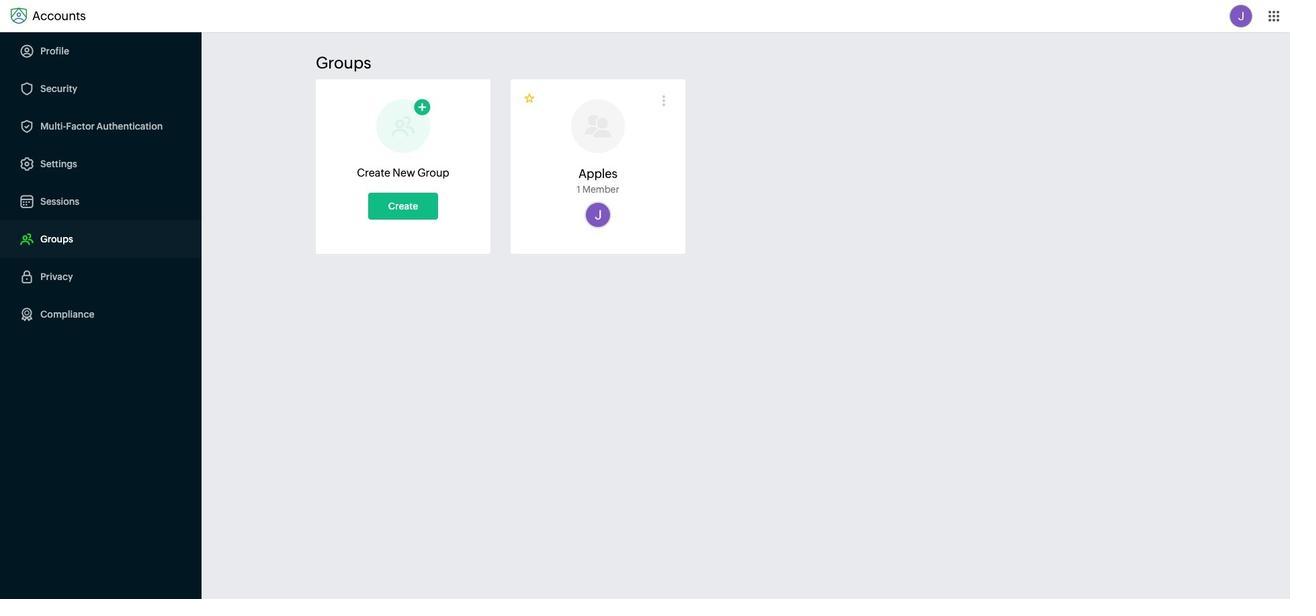 Task type: describe. For each thing, give the bounding box(es) containing it.
makeprimary image
[[524, 93, 536, 105]]



Task type: vqa. For each thing, say whether or not it's contained in the screenshot.
CREATE ACCOUNT button
no



